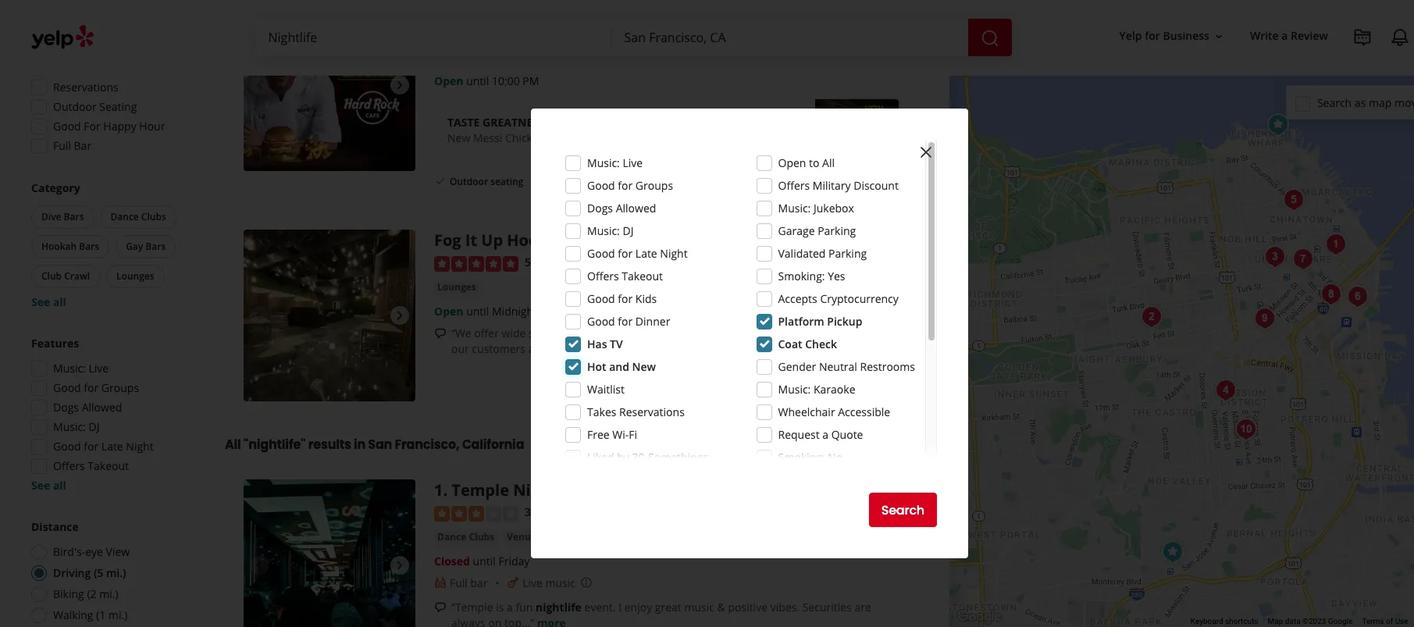 Task type: describe. For each thing, give the bounding box(es) containing it.
dj inside group
[[89, 419, 100, 434]]

until for until midnight
[[466, 304, 489, 318]]

music: live inside group
[[53, 361, 109, 376]]

clubs for the topmost "dance clubs" button
[[141, 210, 166, 223]]

thriller social club image
[[1316, 279, 1347, 310]]

the view lounge image
[[1288, 244, 1319, 275]]

previous image for closed until friday
[[250, 556, 269, 575]]

atmosphere
[[628, 341, 690, 356]]

groups inside group
[[101, 380, 139, 395]]

open for open until midnight
[[434, 304, 464, 318]]

happy
[[548, 341, 580, 356]]

full for full bar
[[53, 138, 71, 153]]

fog it up hookah lounge image
[[244, 230, 416, 402]]

keyboard shortcuts button
[[1191, 616, 1259, 627]]

parking for garage parking
[[818, 223, 856, 238]]

gender
[[778, 359, 816, 374]]

review
[[1291, 28, 1329, 43]]

0 vertical spatial reviews)
[[570, 25, 612, 39]]

group containing features
[[27, 336, 194, 494]]

eye
[[85, 544, 103, 559]]

gender neutral restrooms
[[778, 359, 915, 374]]

16 checkmark v2 image for takeout
[[601, 175, 614, 187]]

all for features
[[53, 478, 66, 493]]

hot and new
[[587, 359, 656, 374]]

0 vertical spatial takeout
[[617, 175, 654, 188]]

securities
[[803, 600, 852, 614]]

1 vertical spatial reviews)
[[556, 255, 597, 270]]

1
[[434, 480, 443, 501]]

2 vertical spatial live
[[523, 575, 543, 590]]

the valencia room image
[[1210, 375, 1242, 406]]

midnight
[[492, 304, 537, 318]]

0 vertical spatial temple nightclub san francisco image
[[1320, 229, 1352, 260]]

5.0 (2 reviews)
[[525, 255, 597, 270]]

bar
[[471, 575, 488, 590]]

full bar
[[53, 138, 91, 153]]

waitlist
[[587, 382, 625, 397]]

cocktail bars link
[[552, 49, 619, 65]]

map
[[1268, 617, 1284, 626]]

liked for liked by vegetarians
[[778, 473, 805, 487]]

enjoy
[[625, 600, 652, 614]]

1 horizontal spatial hookah
[[507, 230, 568, 251]]

1 horizontal spatial lounges button
[[434, 279, 479, 295]]

terms of use
[[1363, 617, 1409, 626]]

california
[[462, 436, 524, 454]]

live inside search dialog
[[623, 155, 643, 170]]

(5
[[94, 565, 103, 580]]

so
[[827, 325, 839, 340]]

has
[[587, 337, 607, 351]]

1 horizontal spatial our
[[751, 325, 769, 340]]

wi-
[[613, 427, 629, 442]]

i
[[619, 600, 622, 614]]

lounges link
[[434, 279, 479, 295]]

.
[[443, 480, 448, 501]]

good for groups inside group
[[53, 380, 139, 395]]

5.0
[[525, 255, 540, 270]]

all for category
[[53, 294, 66, 309]]

bars for cocktail bars
[[595, 50, 616, 63]]

reservations inside search dialog
[[619, 405, 685, 419]]

offer
[[474, 325, 499, 340]]

& inside event. i enjoy great music & positive vibes. securities are always on top..."
[[717, 600, 725, 614]]

great
[[655, 600, 682, 614]]

offers military discount
[[778, 178, 899, 193]]

a inside the "we offer wide selection of different flavored hookahs and our mission to so make sure our customers are happy at a nice atmosphere and cozy vibes"
[[595, 341, 601, 356]]

by for vegetarians
[[808, 473, 820, 487]]

request
[[778, 427, 820, 442]]

garage
[[778, 223, 815, 238]]

military
[[813, 178, 851, 193]]

smoking: for smoking: yes
[[778, 269, 825, 284]]

on
[[488, 615, 502, 627]]

asiasf image
[[1249, 303, 1281, 334]]

messi
[[473, 130, 502, 145]]

good for happy hour
[[53, 119, 165, 134]]

dinner
[[636, 314, 670, 329]]

open for open to all
[[778, 155, 806, 170]]

"temple
[[451, 600, 493, 614]]

urban putt image
[[1231, 414, 1262, 445]]

cocktail bars button
[[552, 49, 619, 65]]

bars for dive bars
[[64, 210, 84, 223]]

chicken
[[505, 130, 546, 145]]

0 horizontal spatial music
[[546, 575, 576, 590]]

customers
[[472, 341, 526, 356]]

data
[[1285, 617, 1301, 626]]

search button
[[869, 493, 937, 527]]

slideshow element for closed until friday
[[244, 480, 416, 627]]

in
[[354, 436, 366, 454]]

outdoor for outdoor seating
[[450, 175, 488, 188]]

aaron bennett jazz ensemble image
[[1157, 537, 1188, 568]]

16 speech v2 image for "we offer wide selection of different flavored hookahs and our mission to so make sure our customers are happy at a nice atmosphere and cozy vibes"
[[434, 328, 447, 340]]

dogs inside search dialog
[[587, 201, 613, 216]]

0 horizontal spatial temple nightclub san francisco image
[[244, 480, 416, 627]]

driving (5 mi.)
[[53, 565, 126, 580]]

wide
[[502, 325, 526, 340]]

music: jukebox
[[778, 201, 854, 216]]

1 horizontal spatial of
[[1386, 617, 1394, 626]]

dogs allowed inside search dialog
[[587, 201, 656, 216]]

are inside event. i enjoy great music & positive vibes. securities are always on top..."
[[855, 600, 871, 614]]

live inside group
[[89, 361, 109, 376]]

more link
[[773, 341, 802, 356]]

16 live music v2 image
[[507, 577, 520, 589]]

quote
[[832, 427, 863, 442]]

slideshow element for open until 10:00 pm
[[244, 0, 416, 171]]

use
[[1395, 617, 1409, 626]]

francisco,
[[395, 436, 460, 454]]

music inside event. i enjoy great music & positive vibes. securities are always on top..."
[[685, 600, 715, 614]]

music: dj inside group
[[53, 419, 100, 434]]

american (traditional)
[[437, 50, 543, 63]]

seating
[[99, 99, 137, 114]]

dj inside search dialog
[[623, 223, 634, 238]]

allowed inside group
[[82, 400, 122, 415]]

full for full bar
[[450, 575, 468, 590]]

1 vertical spatial dance clubs button
[[434, 529, 498, 545]]

hookah bars
[[41, 240, 99, 253]]

features
[[31, 336, 79, 351]]

0 vertical spatial dance clubs button
[[100, 205, 176, 229]]

hard rock cafe image
[[1263, 109, 1294, 141]]

yelp for business button
[[1113, 22, 1232, 50]]

offers takeout inside group
[[53, 458, 129, 473]]

& inside button
[[544, 530, 551, 543]]

a right is
[[507, 600, 513, 614]]

until for until 10:00 pm
[[466, 73, 489, 88]]

to inside the "we offer wide selection of different flavored hookahs and our mission to so make sure our customers are happy at a nice atmosphere and cozy vibes"
[[814, 325, 824, 340]]

allowed inside search dialog
[[616, 201, 656, 216]]

san for nightclub
[[594, 480, 622, 501]]

"nightlife"
[[244, 436, 306, 454]]

user actions element
[[1107, 20, 1415, 116]]

(1
[[96, 608, 106, 623]]

clubs for the bottommost "dance clubs" button
[[469, 530, 495, 543]]

projects image
[[1354, 28, 1372, 47]]

event.
[[585, 600, 616, 614]]

top..."
[[505, 615, 534, 627]]

see for features
[[31, 478, 50, 493]]

accepts cryptocurrency
[[778, 291, 899, 306]]

validated parking
[[778, 246, 867, 261]]

free wi-fi
[[587, 427, 637, 442]]

platform pickup
[[778, 314, 863, 329]]

good for late night inside search dialog
[[587, 246, 688, 261]]

16 checkmark v2 image for outdoor seating
[[434, 175, 447, 187]]

wharf
[[739, 50, 770, 65]]

it
[[465, 230, 477, 251]]

0 vertical spatial offers
[[778, 178, 810, 193]]

see all button for features
[[31, 478, 66, 493]]

are inside the "we offer wide selection of different flavored hookahs and our mission to so make sure our customers are happy at a nice atmosphere and cozy vibes"
[[529, 341, 545, 356]]

"temple is a fun nightlife
[[451, 600, 582, 614]]

16 speech v2 image for "temple is a fun
[[434, 602, 447, 614]]

search image
[[981, 29, 999, 47]]

0 horizontal spatial lounges button
[[106, 265, 164, 288]]

takes
[[587, 405, 617, 419]]

closed until friday
[[434, 553, 530, 568]]

cryptocurrency
[[820, 291, 899, 306]]

coat
[[778, 337, 803, 351]]

mi.) for walking (1 mi.)
[[108, 608, 128, 623]]

hookah inside hookah bars button
[[41, 240, 77, 253]]

write
[[1250, 28, 1279, 43]]

pickup
[[827, 314, 863, 329]]

(2 for reviews)
[[543, 255, 553, 270]]

music: karaoke
[[778, 382, 856, 397]]

always
[[451, 615, 486, 627]]

next image
[[391, 76, 409, 95]]

hookahs
[[682, 325, 726, 340]]

search for search
[[882, 501, 925, 519]]

"we
[[451, 325, 472, 340]]

google image
[[954, 607, 1005, 627]]

friday
[[499, 553, 530, 568]]

google
[[1328, 617, 1353, 626]]

good for dinner
[[587, 314, 670, 329]]

business
[[1163, 28, 1210, 43]]

next image for closed until friday
[[391, 556, 409, 575]]

positive
[[728, 600, 768, 614]]

search as map mov
[[1318, 95, 1415, 110]]

0 horizontal spatial all
[[225, 436, 241, 454]]

dance for the bottommost "dance clubs" button
[[437, 530, 467, 543]]

next image for open until midnight
[[391, 306, 409, 325]]

of inside the "we offer wide selection of different flavored hookahs and our mission to so make sure our customers are happy at a nice atmosphere and cozy vibes"
[[577, 325, 587, 340]]

takeout inside search dialog
[[622, 269, 663, 284]]

biking
[[53, 587, 84, 601]]



Task type: locate. For each thing, give the bounding box(es) containing it.
open down suggested
[[53, 41, 81, 55]]

until up offer
[[466, 304, 489, 318]]

karaoke
[[814, 382, 856, 397]]

1 smoking: from the top
[[778, 269, 825, 284]]

music right great
[[685, 600, 715, 614]]

(2 up walking (1 mi.)
[[87, 587, 97, 601]]

late inside search dialog
[[636, 246, 657, 261]]

offers takeout up distance
[[53, 458, 129, 473]]

0 vertical spatial and
[[728, 325, 748, 340]]

1 vertical spatial see
[[31, 478, 50, 493]]

0 horizontal spatial san
[[368, 436, 392, 454]]

0 vertical spatial outdoor
[[53, 99, 97, 114]]

of
[[577, 325, 587, 340], [1386, 617, 1394, 626]]

dance clubs down 3.1 star rating image
[[437, 530, 495, 543]]

music: dj inside search dialog
[[587, 223, 634, 238]]

1 horizontal spatial music: live
[[587, 155, 643, 170]]

good for kids
[[587, 291, 657, 306]]

see all button down club
[[31, 294, 66, 309]]

platform
[[778, 314, 825, 329]]

venues & event spaces
[[507, 530, 614, 543]]

map region
[[779, 56, 1415, 627]]

reservations up the outdoor seating
[[53, 80, 119, 95]]

somethings
[[648, 450, 708, 465]]

1 vertical spatial live
[[89, 361, 109, 376]]

1 horizontal spatial allowed
[[616, 201, 656, 216]]

3 previous image from the top
[[250, 556, 269, 575]]

music: live up delivery
[[587, 155, 643, 170]]

distance
[[31, 519, 79, 534]]

see
[[31, 294, 50, 309], [31, 478, 50, 493]]

search dialog
[[0, 0, 1415, 627]]

1 horizontal spatial 16 checkmark v2 image
[[601, 175, 614, 187]]

dogs down features
[[53, 400, 79, 415]]

0 horizontal spatial live
[[89, 361, 109, 376]]

2 horizontal spatial offers
[[778, 178, 810, 193]]

1 vertical spatial dj
[[89, 419, 100, 434]]

outdoor left seating
[[450, 175, 488, 188]]

0 vertical spatial allowed
[[616, 201, 656, 216]]

and inside search dialog
[[609, 359, 629, 374]]

a inside dialog
[[823, 427, 829, 442]]

lounges inside group
[[116, 269, 154, 283]]

new for hot and new
[[632, 359, 656, 374]]

offers up distance
[[53, 458, 85, 473]]

None search field
[[256, 19, 1015, 56]]

cityscape image
[[1259, 241, 1291, 273]]

1 see all from the top
[[31, 294, 66, 309]]

are right securities
[[855, 600, 871, 614]]

see down club
[[31, 294, 50, 309]]

2 see from the top
[[31, 478, 50, 493]]

lion's den bar and lounge image
[[1278, 184, 1309, 216]]

1 vertical spatial dance clubs
[[437, 530, 495, 543]]

0 horizontal spatial by
[[617, 450, 629, 465]]

1 horizontal spatial dance
[[437, 530, 467, 543]]

option group containing distance
[[27, 519, 194, 627]]

(2
[[543, 255, 553, 270], [87, 587, 97, 601]]

sure
[[873, 325, 895, 340]]

close image
[[917, 143, 936, 162]]

0 horizontal spatial our
[[451, 341, 469, 356]]

5 star rating image
[[434, 256, 519, 272]]

2 smoking: from the top
[[778, 450, 825, 465]]

hookah bars button
[[31, 235, 109, 259]]

event
[[553, 530, 579, 543]]

see all down club
[[31, 294, 66, 309]]

search for search as map mov
[[1318, 95, 1352, 110]]

san up spaces
[[594, 480, 622, 501]]

see all up distance
[[31, 478, 66, 493]]

3 slideshow element from the top
[[244, 480, 416, 627]]

(2 for mi.)
[[87, 587, 97, 601]]

offers down open to all
[[778, 178, 810, 193]]

1 horizontal spatial good for groups
[[587, 178, 673, 193]]

2 previous image from the top
[[250, 306, 269, 325]]

all up military on the top
[[823, 155, 835, 170]]

open inside group
[[53, 41, 81, 55]]

3.1
[[525, 505, 543, 520]]

sandwich
[[548, 130, 597, 145]]

notifications image
[[1391, 28, 1410, 47]]

dance clubs button
[[100, 205, 176, 229], [434, 529, 498, 545]]

groups inside search dialog
[[636, 178, 673, 193]]

san for in
[[368, 436, 392, 454]]

our
[[751, 325, 769, 340], [451, 341, 469, 356]]

1 see from the top
[[31, 294, 50, 309]]

until down american (traditional) link
[[466, 73, 489, 88]]

hookah up 5.0
[[507, 230, 568, 251]]

1 horizontal spatial &
[[717, 600, 725, 614]]

mi.)
[[106, 565, 126, 580], [99, 587, 118, 601], [108, 608, 128, 623]]

dogs up 'lounge' at the top of the page
[[587, 201, 613, 216]]

dogs inside group
[[53, 400, 79, 415]]

0 horizontal spatial 16 checkmark v2 image
[[434, 175, 447, 187]]

0 horizontal spatial dogs
[[53, 400, 79, 415]]

a right write
[[1282, 28, 1288, 43]]

dance clubs button down 3.1 star rating image
[[434, 529, 498, 545]]

2 slideshow element from the top
[[244, 230, 416, 402]]

dance up gay
[[111, 210, 139, 223]]

category
[[31, 180, 80, 195]]

smoking: down validated
[[778, 269, 825, 284]]

music up nightlife
[[546, 575, 576, 590]]

1 vertical spatial of
[[1386, 617, 1394, 626]]

and down 'nice'
[[609, 359, 629, 374]]

a left quote
[[823, 427, 829, 442]]

1 vertical spatial and
[[693, 341, 712, 356]]

1 horizontal spatial and
[[693, 341, 712, 356]]

0 vertical spatial &
[[544, 530, 551, 543]]

different
[[590, 325, 634, 340]]

dance clubs up gay
[[111, 210, 166, 223]]

bars right gay
[[146, 240, 166, 253]]

2 vertical spatial slideshow element
[[244, 480, 416, 627]]

takeout inside group
[[88, 458, 129, 473]]

fi
[[629, 427, 637, 442]]

search down vegetarians
[[882, 501, 925, 519]]

slideshow element for open until midnight
[[244, 230, 416, 402]]

0 vertical spatial new
[[448, 130, 470, 145]]

reservations up the fi
[[619, 405, 685, 419]]

garage parking
[[778, 223, 856, 238]]

1 vertical spatial 16 speech v2 image
[[434, 602, 447, 614]]

open up "music: jukebox"
[[778, 155, 806, 170]]

a inside 'link'
[[1282, 28, 1288, 43]]

1 horizontal spatial liked
[[778, 473, 805, 487]]

16 chevron down v2 image
[[1213, 30, 1225, 43]]

reviews) up cocktail bars
[[570, 25, 612, 39]]

0 vertical spatial dj
[[623, 223, 634, 238]]

bars for gay bars
[[146, 240, 166, 253]]

1 vertical spatial takeout
[[622, 269, 663, 284]]

full inside group
[[53, 138, 71, 153]]

search
[[1318, 95, 1352, 110], [882, 501, 925, 519]]

0 vertical spatial offers takeout
[[587, 269, 663, 284]]

biking (2 mi.)
[[53, 587, 118, 601]]

by for 30-
[[617, 450, 629, 465]]

1 horizontal spatial dogs allowed
[[587, 201, 656, 216]]

2 16 speech v2 image from the top
[[434, 602, 447, 614]]

our up "vibes""
[[751, 325, 769, 340]]

see all for features
[[31, 478, 66, 493]]

are down selection
[[529, 341, 545, 356]]

0 horizontal spatial liked
[[587, 450, 614, 465]]

see all button
[[31, 294, 66, 309], [31, 478, 66, 493]]

0 vertical spatial see all
[[31, 294, 66, 309]]

smoking: yes
[[778, 269, 846, 284]]

now
[[84, 41, 107, 55]]

terms
[[1363, 617, 1384, 626]]

by left 30-
[[617, 450, 629, 465]]

(1.1k reviews)
[[543, 25, 612, 39]]

2 horizontal spatial live
[[623, 155, 643, 170]]

by down smoking: no
[[808, 473, 820, 487]]

0 horizontal spatial of
[[577, 325, 587, 340]]

all "nightlife" results in san francisco, california
[[225, 436, 524, 454]]

0 vertical spatial until
[[466, 73, 489, 88]]

outdoor for outdoor seating
[[53, 99, 97, 114]]

mi.) up (1
[[99, 587, 118, 601]]

dance clubs button up gay
[[100, 205, 176, 229]]

0 horizontal spatial are
[[529, 341, 545, 356]]

burgers link
[[626, 49, 668, 65]]

open inside search dialog
[[778, 155, 806, 170]]

all
[[53, 294, 66, 309], [53, 478, 66, 493]]

16 full bar v2 image
[[434, 577, 447, 589]]

0 horizontal spatial dance clubs
[[111, 210, 166, 223]]

all left "nightlife"
[[225, 436, 241, 454]]

outdoor
[[53, 99, 97, 114], [450, 175, 488, 188]]

open until 10:00 pm
[[434, 73, 539, 88]]

0 vertical spatial good for groups
[[587, 178, 673, 193]]

all inside search dialog
[[823, 155, 835, 170]]

0 horizontal spatial dance
[[111, 210, 139, 223]]

2 vertical spatial until
[[473, 553, 496, 568]]

0 vertical spatial live
[[623, 155, 643, 170]]

1 vertical spatial (2
[[87, 587, 97, 601]]

1 vertical spatial by
[[808, 473, 820, 487]]

1 vertical spatial see all button
[[31, 478, 66, 493]]

0 horizontal spatial clubs
[[141, 210, 166, 223]]

mi.) right (1
[[108, 608, 128, 623]]

parking down "jukebox"
[[818, 223, 856, 238]]

1 see all button from the top
[[31, 294, 66, 309]]

open now
[[53, 41, 107, 55]]

slideshow element
[[244, 0, 416, 171], [244, 230, 416, 402], [244, 480, 416, 627]]

1 vertical spatial temple nightclub san francisco image
[[244, 480, 416, 627]]

0 vertical spatial groups
[[636, 178, 673, 193]]

temple nightclub san francisco image
[[1320, 229, 1352, 260], [244, 480, 416, 627]]

1 horizontal spatial dance clubs
[[437, 530, 495, 543]]

bars right dive
[[64, 210, 84, 223]]

previous image
[[250, 76, 269, 95], [250, 306, 269, 325], [250, 556, 269, 575]]

1 horizontal spatial offers takeout
[[587, 269, 663, 284]]

1 next image from the top
[[391, 306, 409, 325]]

hookah down the dive bars button
[[41, 240, 77, 253]]

1 horizontal spatial lounges
[[437, 280, 476, 293]]

0 vertical spatial slideshow element
[[244, 0, 416, 171]]

bird's-eye view
[[53, 544, 130, 559]]

1 previous image from the top
[[250, 76, 269, 95]]

0 vertical spatial parking
[[818, 223, 856, 238]]

16 speech v2 image down 16 full bar v2 "icon"
[[434, 602, 447, 614]]

keyboard shortcuts
[[1191, 617, 1259, 626]]

& left "event"
[[544, 530, 551, 543]]

16 checkmark v2 image right delivery
[[601, 175, 614, 187]]

option group
[[27, 519, 194, 627]]

0 horizontal spatial and
[[609, 359, 629, 374]]

reviews) down 'lounge' at the top of the page
[[556, 255, 597, 270]]

bars for hookah bars
[[79, 240, 99, 253]]

1 vertical spatial all
[[225, 436, 241, 454]]

francisco
[[626, 480, 700, 501]]

and
[[728, 325, 748, 340], [693, 341, 712, 356], [609, 359, 629, 374]]

1 vertical spatial offers
[[587, 269, 619, 284]]

see all for category
[[31, 294, 66, 309]]

group
[[27, 16, 194, 159], [28, 180, 194, 310], [27, 336, 194, 494]]

kaiyō rooftop image
[[1342, 281, 1374, 312]]

outdoor inside group
[[53, 99, 97, 114]]

1 vertical spatial our
[[451, 341, 469, 356]]

bars inside 'button'
[[595, 50, 616, 63]]

2 see all button from the top
[[31, 478, 66, 493]]

delivery
[[552, 175, 589, 188]]

2 16 checkmark v2 image from the left
[[601, 175, 614, 187]]

emporium arcade bar image
[[1136, 301, 1167, 333]]

clubs
[[141, 210, 166, 223], [469, 530, 495, 543]]

next image
[[391, 306, 409, 325], [391, 556, 409, 575]]

san right in
[[368, 436, 392, 454]]

0 vertical spatial music: dj
[[587, 223, 634, 238]]

hard rock cafe image
[[244, 0, 416, 171]]

clubs down 3.1 star rating image
[[469, 530, 495, 543]]

parking for validated parking
[[829, 246, 867, 261]]

has tv
[[587, 337, 623, 351]]

open to all
[[778, 155, 835, 170]]

0 horizontal spatial hookah
[[41, 240, 77, 253]]

16 checkmark v2 image
[[434, 175, 447, 187], [601, 175, 614, 187]]

1 horizontal spatial temple nightclub san francisco image
[[1320, 229, 1352, 260]]

0 vertical spatial previous image
[[250, 76, 269, 95]]

0 vertical spatial all
[[823, 155, 835, 170]]

bars up "crawl"
[[79, 240, 99, 253]]

cocktail
[[555, 50, 593, 63]]

offers takeout inside search dialog
[[587, 269, 663, 284]]

dogs
[[587, 201, 613, 216], [53, 400, 79, 415]]

open down lounges "link"
[[434, 304, 464, 318]]

previous image for open until 10:00 pm
[[250, 76, 269, 95]]

liked down free
[[587, 450, 614, 465]]

until up 'bar'
[[473, 553, 496, 568]]

to left so on the bottom of the page
[[814, 325, 824, 340]]

suggested
[[31, 16, 87, 30]]

16 speech v2 image left "we
[[434, 328, 447, 340]]

2 vertical spatial mi.)
[[108, 608, 128, 623]]

pm
[[523, 73, 539, 88]]

of up at
[[577, 325, 587, 340]]

gay bars
[[126, 240, 166, 253]]

new down taste
[[448, 130, 470, 145]]

1 vertical spatial to
[[814, 325, 824, 340]]

kids
[[636, 291, 657, 306]]

0 horizontal spatial dogs allowed
[[53, 400, 122, 415]]

1 vertical spatial slideshow element
[[244, 230, 416, 402]]

neutral
[[819, 359, 858, 374]]

0 vertical spatial dance
[[111, 210, 139, 223]]

parking up yes
[[829, 246, 867, 261]]

to up military on the top
[[809, 155, 820, 170]]

good for groups inside search dialog
[[587, 178, 673, 193]]

mov
[[1395, 95, 1415, 110]]

search inside button
[[882, 501, 925, 519]]

bar
[[74, 138, 91, 153]]

offers takeout up good for kids
[[587, 269, 663, 284]]

16 checkmark v2 image left outdoor seating
[[434, 175, 447, 187]]

accessible
[[838, 405, 891, 419]]

search left as
[[1318, 95, 1352, 110]]

see all button up distance
[[31, 478, 66, 493]]

lounges button
[[106, 265, 164, 288], [434, 279, 479, 295]]

cocktail bars
[[555, 50, 616, 63]]

dogs allowed down features
[[53, 400, 122, 415]]

0 vertical spatial see
[[31, 294, 50, 309]]

smoking: for smoking: no
[[778, 450, 825, 465]]

new inside taste greatness new messi chicken sandwich
[[448, 130, 470, 145]]

outdoor up for
[[53, 99, 97, 114]]

mi.) for driving (5 mi.)
[[106, 565, 126, 580]]

club crawl
[[41, 269, 90, 283]]

vibes.
[[771, 600, 800, 614]]

good for groups down features
[[53, 380, 139, 395]]

2 all from the top
[[53, 478, 66, 493]]

full left bar at top
[[53, 138, 71, 153]]

new inside search dialog
[[632, 359, 656, 374]]

and down hookahs
[[693, 341, 712, 356]]

1 horizontal spatial dogs
[[587, 201, 613, 216]]

reservations inside group
[[53, 80, 119, 95]]

for
[[84, 119, 101, 134]]

night inside group
[[126, 439, 154, 454]]

all
[[823, 155, 835, 170], [225, 436, 241, 454]]

1 16 speech v2 image from the top
[[434, 328, 447, 340]]

2 vertical spatial previous image
[[250, 556, 269, 575]]

all down the club crawl button
[[53, 294, 66, 309]]

0 horizontal spatial music: dj
[[53, 419, 100, 434]]

by
[[617, 450, 629, 465], [808, 473, 820, 487]]

0 horizontal spatial good for late night
[[53, 439, 154, 454]]

night inside search dialog
[[660, 246, 688, 261]]

lounges down gay
[[116, 269, 154, 283]]

burgers button
[[626, 49, 668, 65]]

a
[[1282, 28, 1288, 43], [595, 341, 601, 356], [823, 427, 829, 442], [507, 600, 513, 614]]

liked by 30-somethings
[[587, 450, 708, 465]]

open for open until 10:00 pm
[[434, 73, 464, 88]]

good for late night inside group
[[53, 439, 154, 454]]

liked for liked by 30-somethings
[[587, 450, 614, 465]]

0 vertical spatial to
[[809, 155, 820, 170]]

liked
[[587, 450, 614, 465], [778, 473, 805, 487]]

bird's-
[[53, 544, 85, 559]]

"we offer wide selection of different flavored hookahs and our mission to so make sure our customers are happy at a nice atmosphere and cozy vibes"
[[451, 325, 895, 356]]

smoking: down the 'request' at the bottom right
[[778, 450, 825, 465]]

free
[[587, 427, 610, 442]]

1 all from the top
[[53, 294, 66, 309]]

lounges down 5 star rating image
[[437, 280, 476, 293]]

(2 right 5.0
[[543, 255, 553, 270]]

offers
[[778, 178, 810, 193], [587, 269, 619, 284], [53, 458, 85, 473]]

1 vertical spatial new
[[632, 359, 656, 374]]

1 vertical spatial full
[[450, 575, 468, 590]]

mi.) for biking (2 mi.)
[[99, 587, 118, 601]]

until for until friday
[[473, 553, 496, 568]]

0 horizontal spatial groups
[[101, 380, 139, 395]]

to inside search dialog
[[809, 155, 820, 170]]

mi.) right (5
[[106, 565, 126, 580]]

see up distance
[[31, 478, 50, 493]]

0 vertical spatial dance clubs
[[111, 210, 166, 223]]

0 horizontal spatial outdoor
[[53, 99, 97, 114]]

0 horizontal spatial dance clubs button
[[100, 205, 176, 229]]

1 vertical spatial dogs
[[53, 400, 79, 415]]

american (traditional) button
[[434, 49, 546, 65]]

cozy
[[715, 341, 738, 356]]

new down the atmosphere
[[632, 359, 656, 374]]

dive bars
[[41, 210, 84, 223]]

good for late night
[[587, 246, 688, 261], [53, 439, 154, 454]]

1 vertical spatial dogs allowed
[[53, 400, 122, 415]]

1 slideshow element from the top
[[244, 0, 416, 171]]

new for taste greatness new messi chicken sandwich
[[448, 130, 470, 145]]

our down "we
[[451, 341, 469, 356]]

1 vertical spatial all
[[53, 478, 66, 493]]

0 vertical spatial smoking:
[[778, 269, 825, 284]]

0 vertical spatial search
[[1318, 95, 1352, 110]]

dance up 'closed'
[[437, 530, 467, 543]]

dogs allowed inside group
[[53, 400, 122, 415]]

1 horizontal spatial full
[[450, 575, 468, 590]]

write a review link
[[1244, 22, 1335, 50]]

bars right cocktail
[[595, 50, 616, 63]]

outdoor seating
[[450, 175, 524, 188]]

for inside button
[[1145, 28, 1161, 43]]

see for category
[[31, 294, 50, 309]]

lounges button down 5 star rating image
[[434, 279, 479, 295]]

are
[[529, 341, 545, 356], [855, 600, 871, 614]]

16 speech v2 image
[[434, 328, 447, 340], [434, 602, 447, 614]]

dance clubs inside group
[[111, 210, 166, 223]]

1 vertical spatial night
[[126, 439, 154, 454]]

clubs inside group
[[141, 210, 166, 223]]

all up distance
[[53, 478, 66, 493]]

(traditional)
[[485, 50, 543, 63]]

and up cozy
[[728, 325, 748, 340]]

0 horizontal spatial good for groups
[[53, 380, 139, 395]]

late inside group
[[101, 439, 123, 454]]

lounges button down gay
[[106, 265, 164, 288]]

0 vertical spatial group
[[27, 16, 194, 159]]

0 horizontal spatial &
[[544, 530, 551, 543]]

up
[[481, 230, 503, 251]]

music: live inside search dialog
[[587, 155, 643, 170]]

good for groups up 'lounge' at the top of the page
[[587, 178, 673, 193]]

0 vertical spatial mi.)
[[106, 565, 126, 580]]

fisherman's
[[675, 50, 736, 65]]

outdoor seating
[[53, 99, 137, 114]]

clubs up gay bars
[[141, 210, 166, 223]]

write a review
[[1250, 28, 1329, 43]]

info icon image
[[580, 576, 593, 589], [580, 576, 593, 589]]

1 horizontal spatial offers
[[587, 269, 619, 284]]

wheelchair
[[778, 405, 835, 419]]

1 vertical spatial reservations
[[619, 405, 685, 419]]

see all button for category
[[31, 294, 66, 309]]

groups
[[636, 178, 673, 193], [101, 380, 139, 395]]

fisherman's wharf
[[675, 50, 770, 65]]

open until midnight
[[434, 304, 537, 318]]

full right 16 full bar v2 "icon"
[[450, 575, 468, 590]]

2 next image from the top
[[391, 556, 409, 575]]

1 vertical spatial liked
[[778, 473, 805, 487]]

1 horizontal spatial new
[[632, 359, 656, 374]]

dogs allowed up 'lounge' at the top of the page
[[587, 201, 656, 216]]

group containing suggested
[[27, 16, 194, 159]]

& left the positive
[[717, 600, 725, 614]]

dive bars button
[[31, 205, 94, 229]]

dive
[[41, 210, 61, 223]]

for
[[1145, 28, 1161, 43], [618, 178, 633, 193], [618, 246, 633, 261], [618, 291, 633, 306], [618, 314, 633, 329], [84, 380, 99, 395], [84, 439, 99, 454]]

is
[[496, 600, 504, 614]]

3.1 star rating image
[[434, 506, 519, 521]]

dance inside group
[[111, 210, 139, 223]]

group containing category
[[28, 180, 194, 310]]

open down american
[[434, 73, 464, 88]]

liked down smoking: no
[[778, 473, 805, 487]]

1 vertical spatial smoking:
[[778, 450, 825, 465]]

music: live down features
[[53, 361, 109, 376]]

dance for the topmost "dance clubs" button
[[111, 210, 139, 223]]

of left use
[[1386, 617, 1394, 626]]

1 16 checkmark v2 image from the left
[[434, 175, 447, 187]]

2 see all from the top
[[31, 478, 66, 493]]

a right at
[[595, 341, 601, 356]]

open for open now
[[53, 41, 81, 55]]

lounges inside "link"
[[437, 280, 476, 293]]

offers inside group
[[53, 458, 85, 473]]

1 horizontal spatial good for late night
[[587, 246, 688, 261]]

previous image for open until midnight
[[250, 306, 269, 325]]

offers up good for kids
[[587, 269, 619, 284]]

1 horizontal spatial (2
[[543, 255, 553, 270]]



Task type: vqa. For each thing, say whether or not it's contained in the screenshot.
the right Reservations
yes



